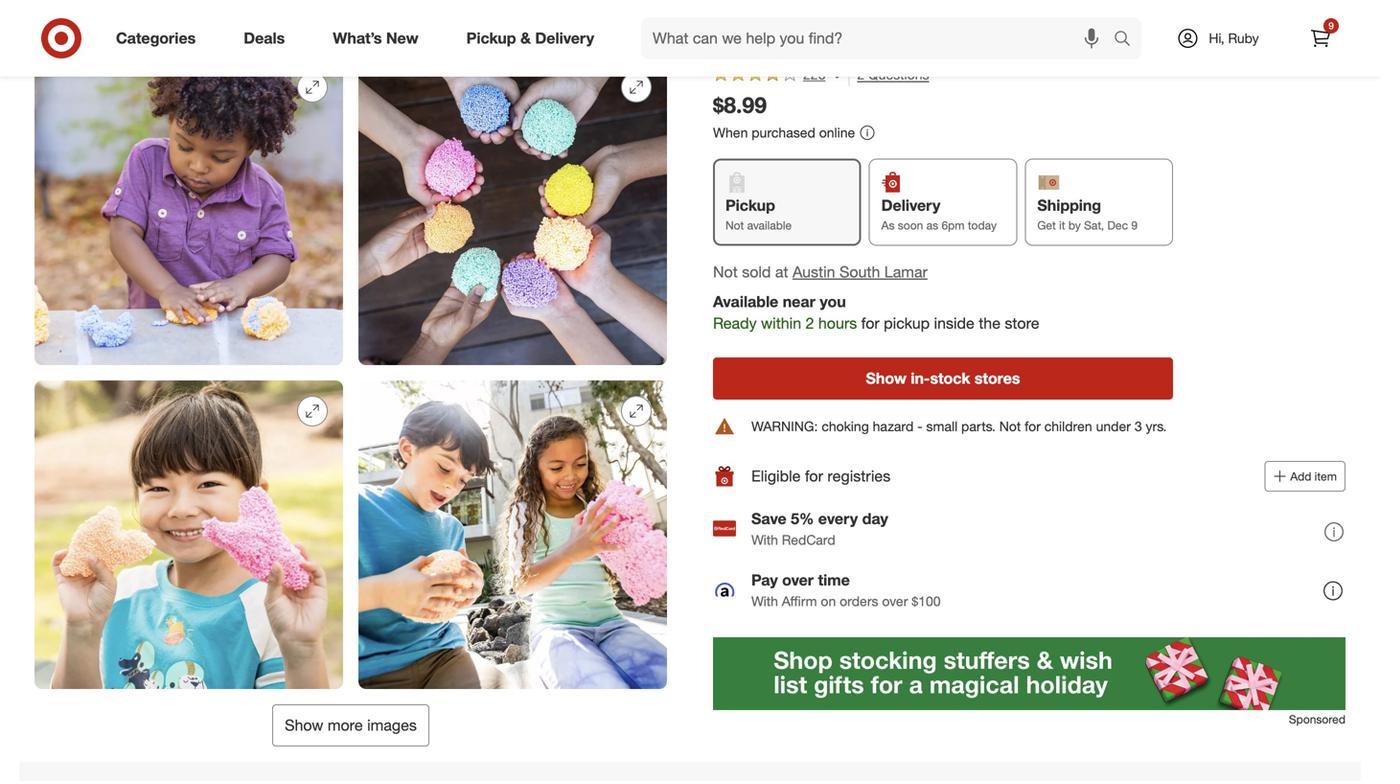Task type: locate. For each thing, give the bounding box(es) containing it.
with down pay
[[752, 593, 778, 610]]

parts.
[[962, 418, 996, 435]]

pickup not available
[[726, 196, 792, 232]]

children
[[1045, 418, 1093, 435]]

hi, ruby
[[1209, 30, 1259, 46]]

0 horizontal spatial show
[[285, 716, 323, 735]]

0 horizontal spatial over
[[782, 571, 814, 590]]

soon
[[898, 218, 923, 232]]

insights up 2 questions link
[[840, 11, 887, 27]]

pickup & delivery
[[467, 29, 594, 48]]

dec
[[1108, 218, 1128, 232]]

show in-stock stores button
[[713, 358, 1173, 400]]

1 horizontal spatial 9
[[1329, 20, 1334, 32]]

226 link
[[713, 64, 845, 87]]

sold
[[742, 263, 771, 281]]

1 horizontal spatial delivery
[[882, 196, 941, 215]]

show more images button
[[272, 705, 429, 747]]

over up affirm
[[782, 571, 814, 590]]

delivery right &
[[535, 29, 594, 48]]

for right eligible at the right
[[805, 467, 823, 486]]

for inside the available near you ready within 2 hours for pickup inside the store
[[861, 314, 880, 333]]

more
[[328, 716, 363, 735]]

delivery up soon
[[882, 196, 941, 215]]

2 vertical spatial for
[[805, 467, 823, 486]]

1 horizontal spatial over
[[882, 593, 908, 610]]

over
[[782, 571, 814, 590], [882, 593, 908, 610]]

0 vertical spatial show
[[866, 369, 907, 388]]

show
[[866, 369, 907, 388], [285, 716, 323, 735]]

1 horizontal spatial educational
[[877, 33, 1002, 60]]

insights left search button
[[1008, 33, 1091, 60]]

0 vertical spatial for
[[861, 314, 880, 333]]

playfoam
[[757, 33, 856, 60]]

0 horizontal spatial 9
[[1132, 218, 1138, 232]]

2 questions link
[[849, 64, 929, 86]]

1 vertical spatial educational
[[877, 33, 1002, 60]]

1 vertical spatial 9
[[1132, 218, 1138, 232]]

at
[[775, 263, 788, 281]]

1 vertical spatial not
[[713, 263, 738, 281]]

2 inside the available near you ready within 2 hours for pickup inside the store
[[806, 314, 814, 333]]

today
[[968, 218, 997, 232]]

not sold at austin south lamar
[[713, 263, 928, 281]]

1 vertical spatial for
[[1025, 418, 1041, 435]]

0 vertical spatial -
[[862, 33, 871, 60]]

add
[[1291, 469, 1312, 484]]

sat,
[[1084, 218, 1104, 232]]

on
[[821, 593, 836, 610]]

not left available
[[726, 218, 744, 232]]

0 vertical spatial insights
[[840, 11, 887, 27]]

pay
[[752, 571, 778, 590]]

not right parts.
[[1000, 418, 1021, 435]]

0 horizontal spatial for
[[805, 467, 823, 486]]

pickup up available
[[726, 196, 775, 215]]

when
[[713, 124, 748, 141]]

9 link
[[1300, 17, 1342, 59]]

0 vertical spatial with
[[752, 532, 778, 549]]

0 vertical spatial pickup
[[467, 29, 516, 48]]

save
[[752, 510, 787, 528]]

1 horizontal spatial -
[[918, 418, 923, 435]]

9 right ruby
[[1329, 20, 1334, 32]]

you
[[820, 292, 846, 311]]

delivery inside delivery as soon as 6pm today
[[882, 196, 941, 215]]

0 horizontal spatial -
[[862, 33, 871, 60]]

$8.99
[[713, 92, 767, 119]]

6pm
[[942, 218, 965, 232]]

0 horizontal spatial 2
[[806, 314, 814, 333]]

1 vertical spatial pickup
[[726, 196, 775, 215]]

1 horizontal spatial for
[[861, 314, 880, 333]]

for left children
[[1025, 418, 1041, 435]]

1 horizontal spatial insights
[[1008, 33, 1091, 60]]

- left the small
[[918, 418, 923, 435]]

with inside pay over time with affirm on orders over $100
[[752, 593, 778, 610]]

1 vertical spatial show
[[285, 716, 323, 735]]

2 horizontal spatial for
[[1025, 418, 1041, 435]]

show in-stock stores
[[866, 369, 1020, 388]]

0 horizontal spatial delivery
[[535, 29, 594, 48]]

- up 2 questions link
[[862, 33, 871, 60]]

eligible
[[752, 467, 801, 486]]

0 vertical spatial delivery
[[535, 29, 594, 48]]

9 right the dec
[[1132, 218, 1138, 232]]

1 vertical spatial with
[[752, 593, 778, 610]]

not
[[726, 218, 744, 232], [713, 263, 738, 281], [1000, 418, 1021, 435]]

for for pickup
[[861, 314, 880, 333]]

0 vertical spatial 2
[[857, 66, 865, 83]]

1 with from the top
[[752, 532, 778, 549]]

questions
[[869, 66, 929, 83]]

0 vertical spatial over
[[782, 571, 814, 590]]

search button
[[1105, 17, 1151, 63]]

pickup inside pickup not available
[[726, 196, 775, 215]]

not left sold
[[713, 263, 738, 281]]

orders
[[840, 593, 879, 610]]

-
[[862, 33, 871, 60], [918, 418, 923, 435]]

pickup left &
[[467, 29, 516, 48]]

not inside pickup not available
[[726, 218, 744, 232]]

0 horizontal spatial pickup
[[467, 29, 516, 48]]

2 left 'questions'
[[857, 66, 865, 83]]

educational up 'questions'
[[877, 33, 1002, 60]]

add item button
[[1265, 461, 1346, 492]]

pickup & delivery link
[[450, 17, 618, 59]]

over left $100
[[882, 593, 908, 610]]

ready
[[713, 314, 757, 333]]

0 vertical spatial not
[[726, 218, 744, 232]]

0 horizontal spatial educational
[[766, 11, 836, 27]]

8pk playfoam - educational insights, 3 of 15 image
[[35, 57, 343, 365]]

1 horizontal spatial show
[[866, 369, 907, 388]]

with down save
[[752, 532, 778, 549]]

with
[[752, 532, 778, 549], [752, 593, 778, 610]]

2 down near at right top
[[806, 314, 814, 333]]

available
[[713, 292, 779, 311]]

for for children
[[1025, 418, 1041, 435]]

ruby
[[1228, 30, 1259, 46]]

show for show more images
[[285, 716, 323, 735]]

warning:
[[752, 418, 818, 435]]

store
[[1005, 314, 1040, 333]]

item
[[1315, 469, 1337, 484]]

for
[[861, 314, 880, 333], [1025, 418, 1041, 435], [805, 467, 823, 486]]

categories link
[[100, 17, 220, 59]]

as
[[882, 218, 895, 232]]

pickup for not
[[726, 196, 775, 215]]

by
[[1069, 218, 1081, 232]]

small
[[927, 418, 958, 435]]

2 with from the top
[[752, 593, 778, 610]]

show inside image gallery element
[[285, 716, 323, 735]]

2
[[857, 66, 865, 83], [806, 314, 814, 333]]

with inside save 5% every day with redcard
[[752, 532, 778, 549]]

1 vertical spatial delivery
[[882, 196, 941, 215]]

- inside shop all educational insights 8pk playfoam - educational insights
[[862, 33, 871, 60]]

stores
[[975, 369, 1020, 388]]

what's new
[[333, 29, 419, 48]]

show left 'more'
[[285, 716, 323, 735]]

pickup for &
[[467, 29, 516, 48]]

time
[[818, 571, 850, 590]]

educational up the playfoam
[[766, 11, 836, 27]]

8pk playfoam - educational insights, 4 of 15 image
[[359, 57, 667, 365]]

0 vertical spatial 9
[[1329, 20, 1334, 32]]

1 vertical spatial 2
[[806, 314, 814, 333]]

1 vertical spatial over
[[882, 593, 908, 610]]

8pk playfoam - educational insights, 5 of 15 image
[[35, 381, 343, 689]]

delivery
[[535, 29, 594, 48], [882, 196, 941, 215]]

when purchased online
[[713, 124, 855, 141]]

for right the hours
[[861, 314, 880, 333]]

austin
[[793, 263, 835, 281]]

show left in-
[[866, 369, 907, 388]]

1 horizontal spatial pickup
[[726, 196, 775, 215]]



Task type: vqa. For each thing, say whether or not it's contained in the screenshot.
fourth the to
no



Task type: describe. For each thing, give the bounding box(es) containing it.
show more images
[[285, 716, 417, 735]]

2 vertical spatial not
[[1000, 418, 1021, 435]]

9 inside "shipping get it by sat, dec 9"
[[1132, 218, 1138, 232]]

1 vertical spatial insights
[[1008, 33, 1091, 60]]

sponsored
[[1289, 712, 1346, 727]]

online
[[819, 124, 855, 141]]

redcard
[[782, 532, 836, 549]]

day
[[862, 510, 888, 528]]

all
[[749, 11, 762, 27]]

shop
[[713, 11, 745, 27]]

3
[[1135, 418, 1142, 435]]

8pk playfoam - educational insights, 6 of 15 image
[[359, 381, 667, 689]]

purchased
[[752, 124, 816, 141]]

south
[[840, 263, 880, 281]]

what's new link
[[317, 17, 443, 59]]

categories
[[116, 29, 196, 48]]

inside
[[934, 314, 975, 333]]

available near you ready within 2 hours for pickup inside the store
[[713, 292, 1040, 333]]

&
[[521, 29, 531, 48]]

hours
[[819, 314, 857, 333]]

pay over time with affirm on orders over $100
[[752, 571, 941, 610]]

every
[[818, 510, 858, 528]]

austin south lamar button
[[793, 261, 928, 283]]

2 questions
[[857, 66, 929, 83]]

lamar
[[885, 263, 928, 281]]

hi,
[[1209, 30, 1225, 46]]

registries
[[828, 467, 891, 486]]

What can we help you find? suggestions appear below search field
[[641, 17, 1119, 59]]

stock
[[930, 369, 971, 388]]

pickup
[[884, 314, 930, 333]]

in-
[[911, 369, 930, 388]]

5%
[[791, 510, 814, 528]]

add item
[[1291, 469, 1337, 484]]

deals link
[[227, 17, 309, 59]]

0 vertical spatial educational
[[766, 11, 836, 27]]

near
[[783, 292, 816, 311]]

226
[[803, 66, 826, 83]]

available
[[747, 218, 792, 232]]

choking
[[822, 418, 869, 435]]

images
[[367, 716, 417, 735]]

yrs.
[[1146, 418, 1167, 435]]

affirm
[[782, 593, 817, 610]]

eligible for registries
[[752, 467, 891, 486]]

image gallery element
[[35, 0, 667, 747]]

what's
[[333, 29, 382, 48]]

it
[[1059, 218, 1066, 232]]

under
[[1096, 418, 1131, 435]]

the
[[979, 314, 1001, 333]]

1 vertical spatial -
[[918, 418, 923, 435]]

as
[[927, 218, 939, 232]]

warning: choking hazard - small parts. not for children under 3 yrs.
[[752, 418, 1167, 435]]

0 horizontal spatial insights
[[840, 11, 887, 27]]

save 5% every day with redcard
[[752, 510, 888, 549]]

deals
[[244, 29, 285, 48]]

within
[[761, 314, 802, 333]]

get
[[1038, 218, 1056, 232]]

$100
[[912, 593, 941, 610]]

search
[[1105, 31, 1151, 49]]

1 horizontal spatial 2
[[857, 66, 865, 83]]

shipping get it by sat, dec 9
[[1038, 196, 1138, 232]]

advertisement region
[[713, 638, 1346, 710]]

hazard
[[873, 418, 914, 435]]

show for show in-stock stores
[[866, 369, 907, 388]]

shop all educational insights 8pk playfoam - educational insights
[[713, 11, 1091, 60]]

new
[[386, 29, 419, 48]]

8pk
[[713, 33, 751, 60]]

delivery as soon as 6pm today
[[882, 196, 997, 232]]



